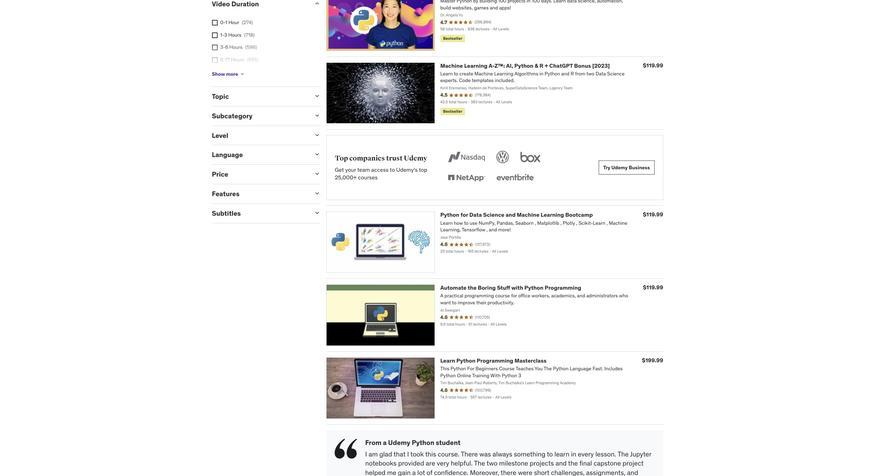 Task type: vqa. For each thing, say whether or not it's contained in the screenshot.


Task type: locate. For each thing, give the bounding box(es) containing it.
17+
[[220, 69, 228, 75]]

1 vertical spatial programming
[[477, 357, 513, 364]]

am
[[369, 450, 378, 459]]

xsmall image for 3-
[[212, 45, 217, 50]]

0 horizontal spatial to
[[390, 166, 395, 173]]

level
[[212, 131, 228, 140]]

for
[[461, 211, 468, 218]]

try udemy business link
[[599, 161, 655, 175]]

student
[[436, 439, 461, 447]]

helped
[[365, 469, 386, 477]]

show
[[212, 71, 225, 77]]

1 vertical spatial $119.99
[[643, 211, 663, 218]]

to left learn in the right of the page
[[547, 450, 553, 459]]

show more button
[[212, 67, 245, 81]]

xsmall image left 3-
[[212, 45, 217, 50]]

6
[[225, 44, 228, 50]]

learning left the a-
[[464, 62, 488, 69]]

$119.99 for automate the boring stuff with python programming
[[643, 284, 663, 291]]

machine learning a-z™: ai, python & r + chatgpt bonus [2023] link
[[440, 62, 610, 69]]

the inside from a udemy python student i am glad that i took this course. there was always something to learn in every lesson. the jupyter notebooks provided are very helpful. the two milestone projects and the final capstone project helped me gain a lot of confidence. moreover, there were short challenges, assignments, a
[[568, 459, 578, 468]]

0 vertical spatial programming
[[545, 284, 581, 291]]

assignments,
[[586, 469, 626, 477]]

xsmall image for 1-
[[212, 32, 217, 38]]

automate
[[440, 284, 467, 291]]

1 vertical spatial the
[[474, 459, 485, 468]]

bootcamp
[[565, 211, 593, 218]]

learning
[[464, 62, 488, 69], [541, 211, 564, 218]]

xsmall image
[[212, 20, 217, 25], [240, 71, 245, 77]]

get
[[335, 166, 344, 173]]

0 horizontal spatial programming
[[477, 357, 513, 364]]

access
[[371, 166, 389, 173]]

1 horizontal spatial machine
[[517, 211, 540, 218]]

helpful.
[[451, 459, 473, 468]]

were
[[518, 469, 532, 477]]

0 vertical spatial to
[[390, 166, 395, 173]]

data
[[469, 211, 482, 218]]

the left 'boring'
[[468, 284, 477, 291]]

udemy's
[[396, 166, 418, 173]]

2 vertical spatial udemy
[[388, 439, 410, 447]]

2 small image from the top
[[314, 112, 321, 119]]

3 xsmall image from the top
[[212, 57, 217, 63]]

small image for topic
[[314, 93, 321, 100]]

the up moreover,
[[474, 459, 485, 468]]

python inside from a udemy python student i am glad that i took this course. there was always something to learn in every lesson. the jupyter notebooks provided are very helpful. the two milestone projects and the final capstone project helped me gain a lot of confidence. moreover, there were short challenges, assignments, a
[[412, 439, 434, 447]]

1-
[[220, 32, 224, 38]]

python up the took at the bottom
[[412, 439, 434, 447]]

2 xsmall image from the top
[[212, 45, 217, 50]]

provided
[[398, 459, 424, 468]]

1 horizontal spatial a
[[412, 469, 416, 477]]

3 small image from the top
[[314, 132, 321, 139]]

0 horizontal spatial i
[[365, 450, 367, 459]]

3-6 hours (596)
[[220, 44, 257, 50]]

small image for subtitles
[[314, 210, 321, 216]]

2 vertical spatial xsmall image
[[212, 57, 217, 63]]

0 horizontal spatial and
[[506, 211, 516, 218]]

and right science
[[506, 211, 516, 218]]

1 vertical spatial the
[[568, 459, 578, 468]]

1 $119.99 from the top
[[643, 62, 663, 69]]

programming
[[545, 284, 581, 291], [477, 357, 513, 364]]

1 horizontal spatial i
[[407, 450, 409, 459]]

xsmall image right more
[[240, 71, 245, 77]]

1 xsmall image from the top
[[212, 32, 217, 38]]

2 small image from the top
[[314, 151, 321, 158]]

machine
[[440, 62, 463, 69], [517, 211, 540, 218]]

the
[[618, 450, 629, 459], [474, 459, 485, 468]]

+
[[545, 62, 548, 69]]

1 horizontal spatial programming
[[545, 284, 581, 291]]

3 $119.99 from the top
[[643, 284, 663, 291]]

a left lot
[[412, 469, 416, 477]]

2 $119.99 from the top
[[643, 211, 663, 218]]

1 small image from the top
[[314, 93, 321, 100]]

learn python programming masterclass link
[[440, 357, 547, 364]]

z™:
[[495, 62, 505, 69]]

with
[[511, 284, 523, 291]]

subcategory button
[[212, 112, 308, 120]]

hours right 6
[[229, 44, 242, 50]]

features
[[212, 190, 240, 198]]

1 vertical spatial xsmall image
[[212, 45, 217, 50]]

and down learn in the right of the page
[[556, 459, 567, 468]]

1 horizontal spatial and
[[556, 459, 567, 468]]

learn python programming masterclass
[[440, 357, 547, 364]]

1 horizontal spatial learning
[[541, 211, 564, 218]]

top companies trust udemy get your team access to udemy's top 25,000+ courses
[[335, 154, 427, 181]]

i right that
[[407, 450, 409, 459]]

1 vertical spatial and
[[556, 459, 567, 468]]

0 vertical spatial a
[[383, 439, 387, 447]]

1 vertical spatial to
[[547, 450, 553, 459]]

trust
[[386, 154, 403, 163]]

xsmall image left the 6-
[[212, 57, 217, 63]]

python left for
[[440, 211, 459, 218]]

1 small image from the top
[[314, 0, 321, 7]]

hours for 1-3 hours
[[228, 32, 241, 38]]

to down trust
[[390, 166, 395, 173]]

xsmall image
[[212, 32, 217, 38], [212, 45, 217, 50], [212, 57, 217, 63]]

xsmall image left 0-
[[212, 20, 217, 25]]

udemy up top
[[404, 154, 427, 163]]

1
[[225, 19, 227, 25]]

(886)
[[247, 56, 259, 63]]

1 vertical spatial learning
[[541, 211, 564, 218]]

1 vertical spatial a
[[412, 469, 416, 477]]

something
[[514, 450, 545, 459]]

confidence.
[[434, 469, 468, 477]]

topic
[[212, 92, 229, 101]]

1 horizontal spatial to
[[547, 450, 553, 459]]

2 vertical spatial $119.99
[[643, 284, 663, 291]]

$119.99 for python for data science and machine learning bootcamp
[[643, 211, 663, 218]]

learn
[[440, 357, 455, 364]]

1 horizontal spatial the
[[568, 459, 578, 468]]

hours for 6-17 hours
[[231, 56, 244, 63]]

4 small image from the top
[[314, 210, 321, 216]]

1 horizontal spatial xsmall image
[[240, 71, 245, 77]]

(718)
[[244, 32, 255, 38]]

(596)
[[245, 44, 257, 50]]

0 vertical spatial udemy
[[404, 154, 427, 163]]

small image for price
[[314, 171, 321, 178]]

volkswagen image
[[495, 150, 511, 165]]

1-3 hours (718)
[[220, 32, 255, 38]]

xsmall image left 1-
[[212, 32, 217, 38]]

0 vertical spatial xsmall image
[[212, 20, 217, 25]]

the
[[468, 284, 477, 291], [568, 459, 578, 468]]

udemy up that
[[388, 439, 410, 447]]

0 vertical spatial machine
[[440, 62, 463, 69]]

python left &
[[514, 62, 533, 69]]

0 vertical spatial learning
[[464, 62, 488, 69]]

udemy
[[404, 154, 427, 163], [611, 165, 628, 171], [388, 439, 410, 447]]

4 small image from the top
[[314, 190, 321, 197]]

automate the boring stuff with python programming link
[[440, 284, 581, 291]]

the up project
[[618, 450, 629, 459]]

i
[[365, 450, 367, 459], [407, 450, 409, 459]]

companies
[[349, 154, 385, 163]]

1 vertical spatial xsmall image
[[240, 71, 245, 77]]

i left am
[[365, 450, 367, 459]]

0 vertical spatial the
[[468, 284, 477, 291]]

udemy right 'try'
[[611, 165, 628, 171]]

1 vertical spatial machine
[[517, 211, 540, 218]]

milestone
[[499, 459, 528, 468]]

a right from
[[383, 439, 387, 447]]

$119.99
[[643, 62, 663, 69], [643, 211, 663, 218], [643, 284, 663, 291]]

0 vertical spatial the
[[618, 450, 629, 459]]

small image
[[314, 93, 321, 100], [314, 151, 321, 158], [314, 171, 321, 178], [314, 190, 321, 197]]

hours right 17
[[231, 56, 244, 63]]

top
[[419, 166, 427, 173]]

hours right 3
[[228, 32, 241, 38]]

python
[[514, 62, 533, 69], [440, 211, 459, 218], [524, 284, 543, 291], [456, 357, 475, 364], [412, 439, 434, 447]]

me
[[387, 469, 396, 477]]

box image
[[519, 150, 542, 165]]

eventbrite image
[[495, 171, 535, 186]]

a
[[383, 439, 387, 447], [412, 469, 416, 477]]

courses
[[358, 174, 378, 181]]

hours for 3-6 hours
[[229, 44, 242, 50]]

0 vertical spatial xsmall image
[[212, 32, 217, 38]]

3 small image from the top
[[314, 171, 321, 178]]

learning left bootcamp
[[541, 211, 564, 218]]

the down in
[[568, 459, 578, 468]]

machine learning a-z™: ai, python & r + chatgpt bonus [2023]
[[440, 62, 610, 69]]

more
[[226, 71, 238, 77]]

try udemy business
[[603, 165, 650, 171]]

small image for subcategory
[[314, 112, 321, 119]]

python right with
[[524, 284, 543, 291]]

small image
[[314, 0, 321, 7], [314, 112, 321, 119], [314, 132, 321, 139], [314, 210, 321, 216]]

0 vertical spatial $119.99
[[643, 62, 663, 69]]



Task type: describe. For each thing, give the bounding box(es) containing it.
2 i from the left
[[407, 450, 409, 459]]

small image for level
[[314, 132, 321, 139]]

from
[[365, 439, 382, 447]]

project
[[623, 459, 644, 468]]

glad
[[379, 450, 392, 459]]

python right learn on the right bottom of the page
[[456, 357, 475, 364]]

team
[[357, 166, 370, 173]]

nasdaq image
[[447, 150, 487, 165]]

two
[[487, 459, 498, 468]]

$119.99 for machine learning a-z™: ai, python & r + chatgpt bonus [2023]
[[643, 62, 663, 69]]

course.
[[438, 450, 459, 459]]

there
[[461, 450, 478, 459]]

small image for features
[[314, 190, 321, 197]]

price
[[212, 170, 228, 179]]

1 vertical spatial udemy
[[611, 165, 628, 171]]

jupyter
[[630, 450, 651, 459]]

science
[[483, 211, 504, 218]]

xsmall image inside show more button
[[240, 71, 245, 77]]

(274)
[[242, 19, 253, 25]]

1 horizontal spatial the
[[618, 450, 629, 459]]

top
[[335, 154, 348, 163]]

[2023]
[[592, 62, 610, 69]]

very
[[437, 459, 449, 468]]

to inside top companies trust udemy get your team access to udemy's top 25,000+ courses
[[390, 166, 395, 173]]

boring
[[478, 284, 496, 291]]

challenges,
[[551, 469, 585, 477]]

17+ hours
[[220, 69, 242, 75]]

stuff
[[497, 284, 510, 291]]

that
[[394, 450, 406, 459]]

udemy inside from a udemy python student i am glad that i took this course. there was always something to learn in every lesson. the jupyter notebooks provided are very helpful. the two milestone projects and the final capstone project helped me gain a lot of confidence. moreover, there were short challenges, assignments, a
[[388, 439, 410, 447]]

$199.99
[[642, 357, 663, 364]]

your
[[345, 166, 356, 173]]

chatgpt
[[549, 62, 573, 69]]

and inside from a udemy python student i am glad that i took this course. there was always something to learn in every lesson. the jupyter notebooks provided are very helpful. the two milestone projects and the final capstone project helped me gain a lot of confidence. moreover, there were short challenges, assignments, a
[[556, 459, 567, 468]]

python for data science and machine learning bootcamp
[[440, 211, 593, 218]]

25,000+
[[335, 174, 357, 181]]

&
[[535, 62, 538, 69]]

final
[[580, 459, 592, 468]]

hour
[[228, 19, 239, 25]]

learn
[[555, 450, 569, 459]]

every
[[578, 450, 594, 459]]

xsmall image for 6-
[[212, 57, 217, 63]]

price button
[[212, 170, 308, 179]]

projects
[[530, 459, 554, 468]]

gain
[[398, 469, 411, 477]]

17
[[225, 56, 230, 63]]

language
[[212, 151, 243, 159]]

of
[[427, 469, 432, 477]]

subtitles
[[212, 209, 241, 218]]

subcategory
[[212, 112, 252, 120]]

0 horizontal spatial machine
[[440, 62, 463, 69]]

ai,
[[506, 62, 513, 69]]

udemy inside top companies trust udemy get your team access to udemy's top 25,000+ courses
[[404, 154, 427, 163]]

in
[[571, 450, 576, 459]]

0-1 hour (274)
[[220, 19, 253, 25]]

6-
[[220, 56, 225, 63]]

notebooks
[[365, 459, 397, 468]]

always
[[493, 450, 512, 459]]

are
[[426, 459, 435, 468]]

0 horizontal spatial learning
[[464, 62, 488, 69]]

1 i from the left
[[365, 450, 367, 459]]

0 horizontal spatial the
[[474, 459, 485, 468]]

3
[[224, 32, 227, 38]]

show more
[[212, 71, 238, 77]]

small image for language
[[314, 151, 321, 158]]

moreover,
[[470, 469, 499, 477]]

there
[[501, 469, 516, 477]]

0 horizontal spatial a
[[383, 439, 387, 447]]

lot
[[417, 469, 425, 477]]

was
[[479, 450, 491, 459]]

level button
[[212, 131, 308, 140]]

to inside from a udemy python student i am glad that i took this course. there was always something to learn in every lesson. the jupyter notebooks provided are very helpful. the two milestone projects and the final capstone project helped me gain a lot of confidence. moreover, there were short challenges, assignments, a
[[547, 450, 553, 459]]

try
[[603, 165, 610, 171]]

3-
[[220, 44, 225, 50]]

automate the boring stuff with python programming
[[440, 284, 581, 291]]

topic button
[[212, 92, 308, 101]]

this
[[425, 450, 436, 459]]

short
[[534, 469, 550, 477]]

0 horizontal spatial the
[[468, 284, 477, 291]]

capstone
[[594, 459, 621, 468]]

6-17 hours (886)
[[220, 56, 259, 63]]

0 vertical spatial and
[[506, 211, 516, 218]]

a-
[[489, 62, 495, 69]]

r
[[540, 62, 543, 69]]

subtitles button
[[212, 209, 308, 218]]

python for data science and machine learning bootcamp link
[[440, 211, 593, 218]]

netapp image
[[447, 171, 487, 186]]

0 horizontal spatial xsmall image
[[212, 20, 217, 25]]

business
[[629, 165, 650, 171]]

hours right 17+
[[229, 69, 242, 75]]



